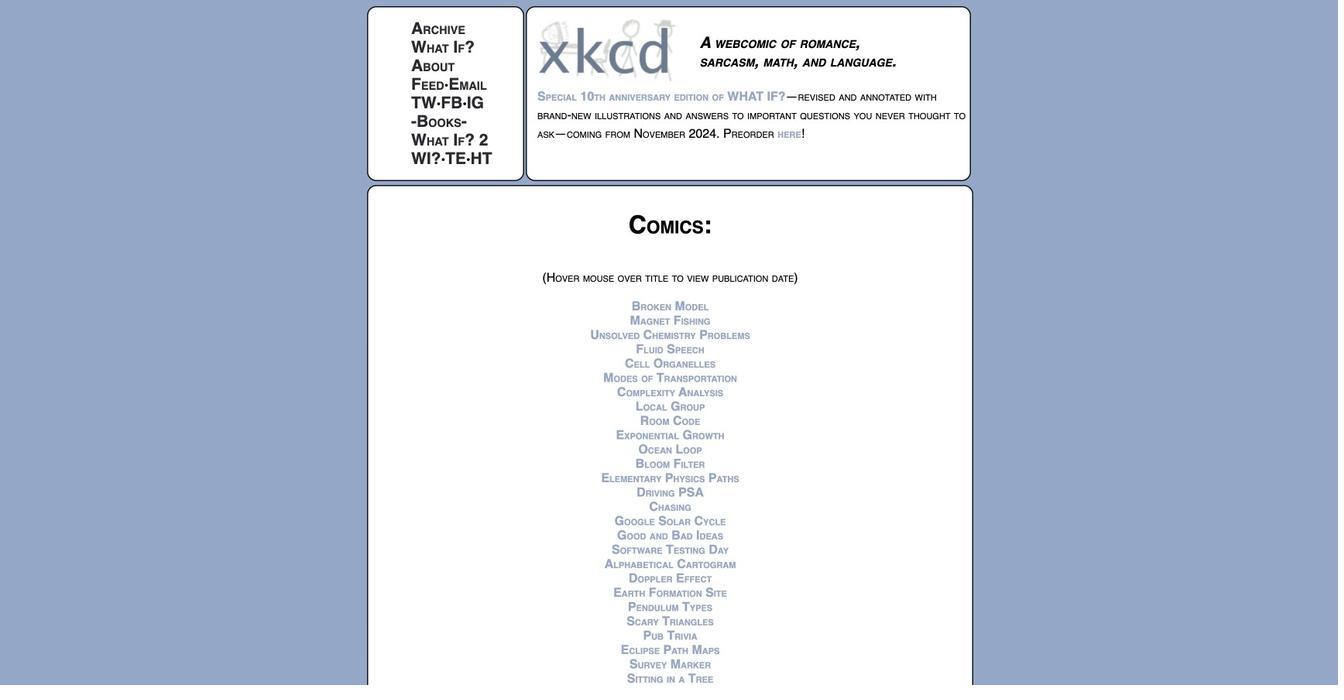 Task type: describe. For each thing, give the bounding box(es) containing it.
xkcd.com logo image
[[538, 18, 681, 82]]



Task type: vqa. For each thing, say whether or not it's contained in the screenshot.
"Eclipse Coolness" image
no



